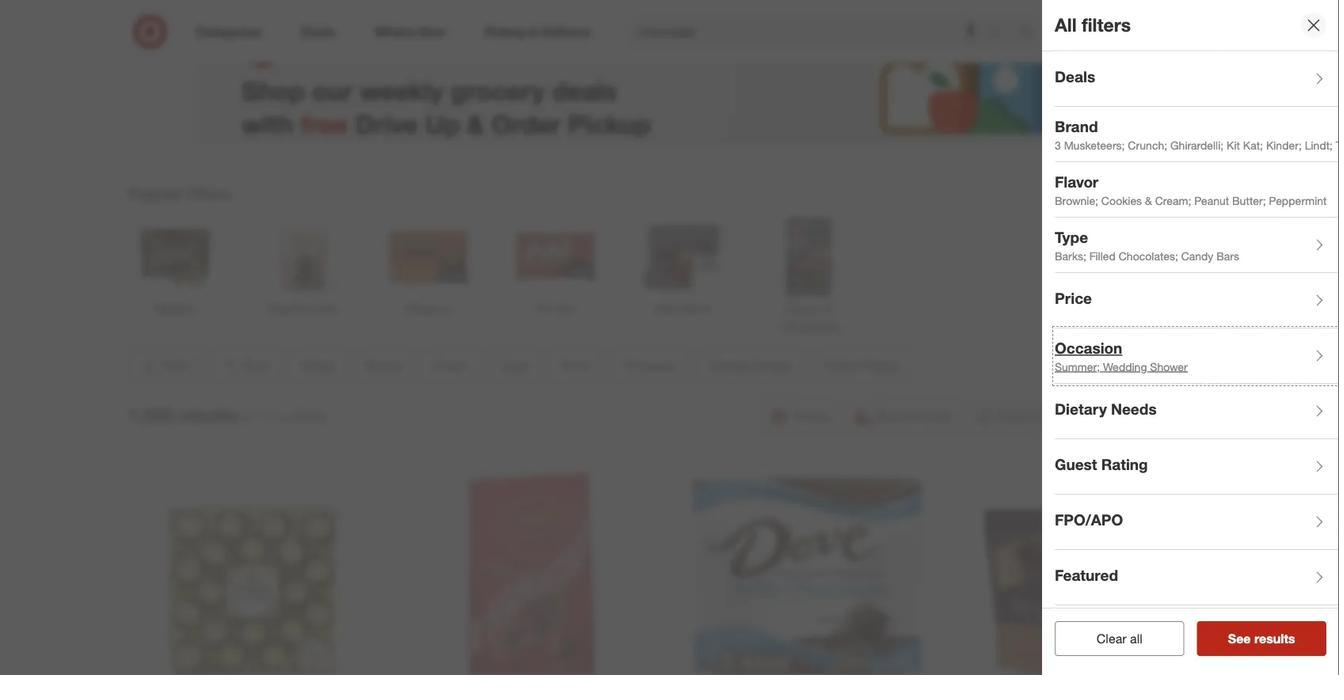 Task type: vqa. For each thing, say whether or not it's contained in the screenshot.
Pharmacy
no



Task type: locate. For each thing, give the bounding box(es) containing it.
with
[[242, 108, 293, 139]]

brand
[[1055, 118, 1098, 136]]

brand 3 musketeers; crunch; ghirardelli; kit kat; kinder; lindt; t
[[1055, 118, 1339, 152]]

occasion summer; wedding shower
[[1055, 339, 1188, 374]]

order
[[492, 108, 561, 139]]

guest rating
[[1055, 456, 1148, 474]]

dietary needs button
[[1055, 384, 1339, 440]]

cookies
[[1102, 194, 1142, 207]]

shop
[[242, 75, 305, 106]]

see
[[1228, 631, 1251, 647]]

price button
[[1055, 273, 1339, 329]]

flavor brownie; cookies & cream; peanut butter; peppermint
[[1055, 173, 1327, 207]]

all filters
[[1055, 14, 1131, 36]]

1 horizontal spatial results
[[1255, 631, 1296, 647]]

& left cream;
[[1145, 194, 1152, 207]]

our
[[312, 75, 353, 106]]

1 vertical spatial results
[[1255, 631, 1296, 647]]

& right up
[[467, 108, 484, 139]]

needs
[[1111, 400, 1157, 419]]

see results button
[[1197, 622, 1327, 657]]

butter;
[[1232, 194, 1266, 207]]

results inside button
[[1255, 631, 1296, 647]]

search
[[1013, 25, 1051, 41]]

filters
[[187, 185, 232, 203]]

&
[[467, 108, 484, 139], [1145, 194, 1152, 207]]

fpo/apo
[[1055, 511, 1123, 530]]

kat;
[[1243, 138, 1263, 152]]

drive
[[355, 108, 418, 139]]

What can we help you find? suggestions appear below search field
[[629, 14, 1024, 49]]

◎deals shop our weekly grocery deals with free drive up & order pickup
[[242, 25, 651, 139]]

results right see
[[1255, 631, 1296, 647]]

0 horizontal spatial &
[[467, 108, 484, 139]]

& inside "◎deals shop our weekly grocery deals with free drive up & order pickup"
[[467, 108, 484, 139]]

t
[[1336, 138, 1339, 152]]

kit
[[1227, 138, 1240, 152]]

peppermint
[[1269, 194, 1327, 207]]

1 vertical spatial &
[[1145, 194, 1152, 207]]

search button
[[1013, 14, 1051, 52]]

"chocolate"
[[262, 409, 328, 425]]

featured
[[1055, 567, 1118, 585]]

1 horizontal spatial &
[[1145, 194, 1152, 207]]

results for see
[[1255, 631, 1296, 647]]

barks;
[[1055, 249, 1087, 263]]

results
[[179, 404, 237, 426], [1255, 631, 1296, 647]]

0 vertical spatial &
[[467, 108, 484, 139]]

type barks; filled chocolates; candy bars
[[1055, 229, 1240, 263]]

kinder;
[[1266, 138, 1302, 152]]

results left for
[[179, 404, 237, 426]]

crunch;
[[1128, 138, 1168, 152]]

0 horizontal spatial results
[[179, 404, 237, 426]]

grocery
[[451, 75, 545, 106]]

0 vertical spatial results
[[179, 404, 237, 426]]

& inside the flavor brownie; cookies & cream; peanut butter; peppermint
[[1145, 194, 1152, 207]]



Task type: describe. For each thing, give the bounding box(es) containing it.
1,090
[[128, 404, 173, 426]]

brownie;
[[1055, 194, 1099, 207]]

popular
[[128, 185, 183, 203]]

lindt;
[[1305, 138, 1333, 152]]

price
[[1055, 290, 1092, 308]]

guest
[[1055, 456, 1097, 474]]

deals button
[[1055, 51, 1339, 107]]

shower
[[1150, 360, 1188, 374]]

summer;
[[1055, 360, 1100, 374]]

pickup
[[568, 108, 651, 139]]

featured button
[[1055, 550, 1339, 606]]

wedding
[[1103, 360, 1147, 374]]

chocolates;
[[1119, 249, 1178, 263]]

results for 1,090
[[179, 404, 237, 426]]

filters
[[1082, 14, 1131, 36]]

deals
[[1055, 68, 1095, 86]]

dietary needs
[[1055, 400, 1157, 419]]

bars
[[1217, 249, 1240, 263]]

ghirardelli;
[[1171, 138, 1224, 152]]

cream;
[[1155, 194, 1192, 207]]

candy
[[1182, 249, 1214, 263]]

3
[[1055, 138, 1061, 152]]

all filters dialog
[[1042, 0, 1339, 676]]

dietary
[[1055, 400, 1107, 419]]

deals
[[552, 75, 617, 106]]

filled
[[1090, 249, 1116, 263]]

type
[[1055, 229, 1088, 247]]

all
[[1130, 631, 1143, 647]]

weekly
[[360, 75, 443, 106]]

fpo/apo button
[[1055, 495, 1339, 550]]

occasion
[[1055, 339, 1123, 358]]

up
[[425, 108, 460, 139]]

guest rating button
[[1055, 440, 1339, 495]]

1,090 results for "chocolate"
[[128, 404, 328, 426]]

rating
[[1101, 456, 1148, 474]]

musketeers;
[[1064, 138, 1125, 152]]

clear all
[[1097, 631, 1143, 647]]

see results
[[1228, 631, 1296, 647]]

free
[[301, 108, 348, 139]]

flavor
[[1055, 173, 1099, 191]]

◎deals
[[242, 25, 375, 69]]

peanut
[[1195, 194, 1229, 207]]

clear all button
[[1055, 622, 1184, 657]]

all
[[1055, 14, 1077, 36]]

for
[[244, 409, 259, 425]]

popular filters
[[128, 185, 232, 203]]

clear
[[1097, 631, 1127, 647]]



